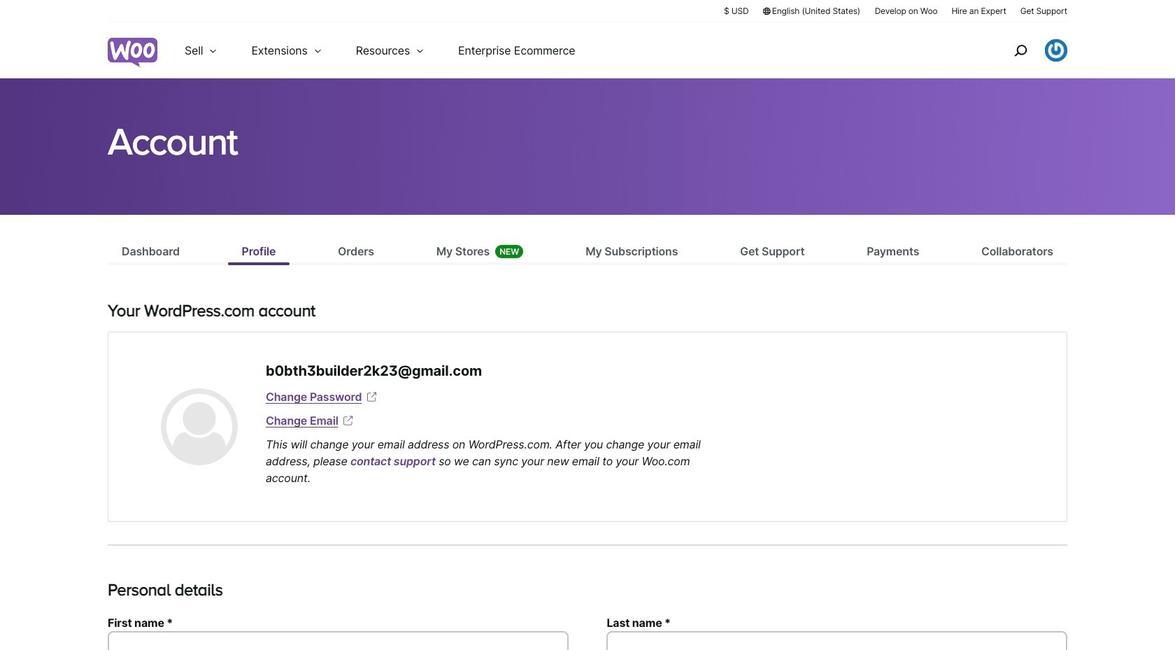 Task type: describe. For each thing, give the bounding box(es) containing it.
search image
[[1010, 39, 1032, 62]]

service navigation menu element
[[984, 28, 1068, 73]]

open account menu image
[[1045, 39, 1068, 62]]



Task type: locate. For each thing, give the bounding box(es) containing it.
external link image
[[341, 414, 355, 428]]

gravatar image image
[[161, 388, 238, 465]]

external link image
[[365, 390, 379, 404]]

None text field
[[108, 631, 569, 650], [607, 631, 1068, 650], [108, 631, 569, 650], [607, 631, 1068, 650]]



